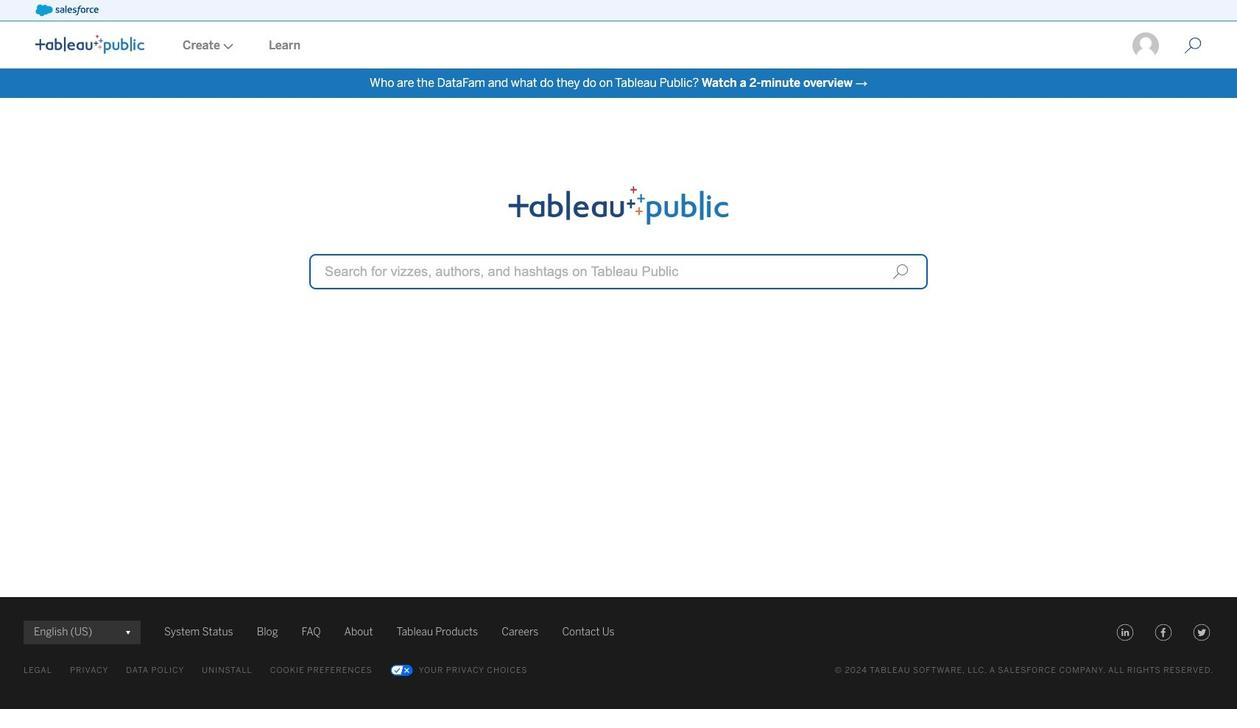 Task type: describe. For each thing, give the bounding box(es) containing it.
Search input field
[[309, 254, 928, 289]]

salesforce logo image
[[35, 4, 99, 16]]

logo image
[[35, 35, 144, 54]]

gary.orlando image
[[1131, 31, 1161, 60]]

search image
[[893, 264, 909, 280]]



Task type: locate. For each thing, give the bounding box(es) containing it.
create image
[[220, 43, 233, 49]]

selected language element
[[34, 621, 130, 644]]

go to search image
[[1167, 37, 1220, 55]]



Task type: vqa. For each thing, say whether or not it's contained in the screenshot.
gary.orlando image
yes



